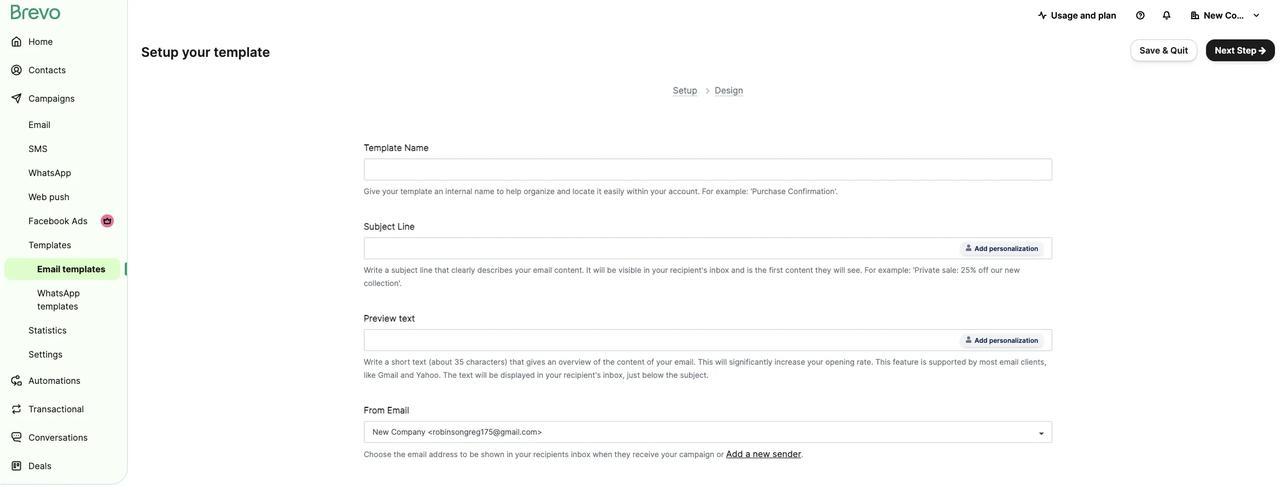 Task type: vqa. For each thing, say whether or not it's contained in the screenshot.
the bottom Example:
yes



Task type: locate. For each thing, give the bounding box(es) containing it.
1 horizontal spatial new
[[1005, 265, 1020, 274]]

that inside write a subject line that clearly describes your email content. it will be visible in your recipient's inbox and is the first content they will see. for example: 'private sale: 25% off our new collection'.
[[435, 265, 449, 274]]

campaign
[[679, 450, 714, 459]]

0 horizontal spatial inbox
[[571, 450, 590, 459]]

that up displayed
[[510, 357, 524, 366]]

email inside email link
[[28, 119, 50, 130]]

write up collection'.
[[364, 265, 383, 274]]

settings link
[[4, 344, 120, 366]]

template name
[[364, 142, 429, 153]]

1 write from the top
[[364, 265, 383, 274]]

recipients
[[533, 450, 569, 459]]

0 vertical spatial email
[[533, 265, 552, 274]]

0 horizontal spatial example:
[[716, 186, 748, 196]]

plan
[[1098, 10, 1116, 21]]

that inside write a short text (about 35 characters) that gives an overview of the content of your email. this will significantly increase your opening rate. this feature is supported by most email clients, like gmail and yahoo. the text will be displayed in your recipient's inbox, just below the subject.
[[510, 357, 524, 366]]

1 horizontal spatial example:
[[878, 265, 911, 274]]

content up just
[[617, 357, 645, 366]]

0 horizontal spatial in
[[507, 450, 513, 459]]

2 add personalization button from the top
[[960, 334, 1044, 347]]

the inside write a subject line that clearly describes your email content. it will be visible in your recipient's inbox and is the first content they will see. for example: 'private sale: 25% off our new collection'.
[[755, 265, 767, 274]]

next step
[[1215, 45, 1257, 56]]

2 vertical spatial a
[[745, 448, 750, 459]]

the up inbox,
[[603, 357, 615, 366]]

write for subject line
[[364, 265, 383, 274]]

they inside write a subject line that clearly describes your email content. it will be visible in your recipient's inbox and is the first content they will see. for example: 'private sale: 25% off our new collection'.
[[815, 265, 831, 274]]

for right see.
[[864, 265, 876, 274]]

0 horizontal spatial of
[[593, 357, 601, 366]]

web push
[[28, 192, 69, 202]]

this
[[698, 357, 713, 366], [875, 357, 891, 366]]

new company button
[[1182, 4, 1270, 26]]

write up like
[[364, 357, 383, 366]]

collection'.
[[364, 278, 402, 288]]

is
[[747, 265, 753, 274], [921, 357, 927, 366]]

just
[[627, 370, 640, 380]]

recipient's inside write a short text (about 35 characters) that gives an overview of the content of your email. this will significantly increase your opening rate. this feature is supported by most email clients, like gmail and yahoo. the text will be displayed in your recipient's inbox, just below the subject.
[[564, 370, 601, 380]]

write inside write a subject line that clearly describes your email content. it will be visible in your recipient's inbox and is the first content they will see. for example: 'private sale: 25% off our new collection'.
[[364, 265, 383, 274]]

None text field
[[372, 242, 956, 255], [372, 334, 956, 347], [372, 242, 956, 255], [372, 334, 956, 347]]

1 vertical spatial setup
[[673, 85, 697, 96]]

1 horizontal spatial content
[[785, 265, 813, 274]]

sms
[[28, 143, 47, 154]]

and left locate
[[557, 186, 570, 196]]

templates up the statistics link
[[37, 301, 78, 312]]

text
[[399, 313, 415, 324], [412, 357, 426, 366], [459, 370, 473, 380]]

'private
[[913, 265, 940, 274]]

add for subject line
[[975, 244, 988, 253]]

2 horizontal spatial be
[[607, 265, 616, 274]]

1 horizontal spatial of
[[647, 357, 654, 366]]

0 vertical spatial add
[[975, 244, 988, 253]]

0 vertical spatial to
[[497, 186, 504, 196]]

write inside write a short text (about 35 characters) that gives an overview of the content of your email. this will significantly increase your opening rate. this feature is supported by most email clients, like gmail and yahoo. the text will be displayed in your recipient's inbox, just below the subject.
[[364, 357, 383, 366]]

1 vertical spatial they
[[614, 450, 630, 459]]

an left internal
[[434, 186, 443, 196]]

0 vertical spatial that
[[435, 265, 449, 274]]

1 horizontal spatial an
[[547, 357, 556, 366]]

and inside button
[[1080, 10, 1096, 21]]

0 vertical spatial personalization
[[989, 244, 1038, 253]]

in inside write a short text (about 35 characters) that gives an overview of the content of your email. this will significantly increase your opening rate. this feature is supported by most email clients, like gmail and yahoo. the text will be displayed in your recipient's inbox, just below the subject.
[[537, 370, 543, 380]]

text down "35"
[[459, 370, 473, 380]]

sms link
[[4, 138, 120, 160]]

usage
[[1051, 10, 1078, 21]]

1 vertical spatial template
[[400, 186, 432, 196]]

in right visible
[[644, 265, 650, 274]]

0 horizontal spatial recipient's
[[564, 370, 601, 380]]

new right our
[[1005, 265, 1020, 274]]

contacts
[[28, 65, 66, 76]]

supported
[[929, 357, 966, 366]]

2 vertical spatial be
[[469, 450, 479, 459]]

new
[[1005, 265, 1020, 274], [753, 448, 770, 459]]

1 horizontal spatial be
[[489, 370, 498, 380]]

0 vertical spatial content
[[785, 265, 813, 274]]

for right account.
[[702, 186, 714, 196]]

1 vertical spatial for
[[864, 265, 876, 274]]

1 vertical spatial email
[[999, 357, 1019, 366]]

this right rate.
[[875, 357, 891, 366]]

1 vertical spatial inbox
[[571, 450, 590, 459]]

yahoo.
[[416, 370, 441, 380]]

is right 'feature'
[[921, 357, 927, 366]]

sender
[[773, 448, 801, 459]]

a inside write a short text (about 35 characters) that gives an overview of the content of your email. this will significantly increase your opening rate. this feature is supported by most email clients, like gmail and yahoo. the text will be displayed in your recipient's inbox, just below the subject.
[[385, 357, 389, 366]]

1 vertical spatial new
[[753, 448, 770, 459]]

add personalization button up our
[[960, 242, 1044, 255]]

in right shown
[[507, 450, 513, 459]]

1 vertical spatial example:
[[878, 265, 911, 274]]

1 personalization from the top
[[989, 244, 1038, 253]]

add up most
[[975, 336, 988, 345]]

subject
[[364, 221, 395, 232]]

1 add personalization from the top
[[975, 244, 1038, 253]]

automations
[[28, 375, 81, 386]]

whatsapp link
[[4, 162, 120, 184]]

clients,
[[1021, 357, 1046, 366]]

add personalization for preview text
[[975, 336, 1038, 345]]

None text field
[[364, 158, 1052, 180]]

0 vertical spatial template
[[214, 44, 270, 60]]

and left first
[[731, 265, 745, 274]]

a right or
[[745, 448, 750, 459]]

statistics
[[28, 325, 67, 336]]

1 vertical spatial a
[[385, 357, 389, 366]]

add up the off
[[975, 244, 988, 253]]

personalization
[[989, 244, 1038, 253], [989, 336, 1038, 345]]

text up yahoo.
[[412, 357, 426, 366]]

0 horizontal spatial for
[[702, 186, 714, 196]]

usage and plan button
[[1029, 4, 1125, 26]]

2 write from the top
[[364, 357, 383, 366]]

1 horizontal spatial template
[[400, 186, 432, 196]]

arrow right image
[[1259, 46, 1266, 55]]

2 horizontal spatial email
[[999, 357, 1019, 366]]

add personalization
[[975, 244, 1038, 253], [975, 336, 1038, 345]]

be left visible
[[607, 265, 616, 274]]

35
[[454, 357, 464, 366]]

0 vertical spatial add personalization button
[[960, 242, 1044, 255]]

write a subject line that clearly describes your email content. it will be visible in your recipient's inbox and is the first content they will see. for example: 'private sale: 25% off our new collection'.
[[364, 265, 1020, 288]]

1 vertical spatial whatsapp
[[37, 288, 80, 299]]

0 vertical spatial new
[[1005, 265, 1020, 274]]

the inside choose the email address to be shown in your recipients inbox when they receive your campaign or add a new sender .
[[394, 450, 405, 459]]

automations link
[[4, 368, 120, 394]]

example: left the 'purchase
[[716, 186, 748, 196]]

0 vertical spatial in
[[644, 265, 650, 274]]

0 horizontal spatial an
[[434, 186, 443, 196]]

and inside write a short text (about 35 characters) that gives an overview of the content of your email. this will significantly increase your opening rate. this feature is supported by most email clients, like gmail and yahoo. the text will be displayed in your recipient's inbox, just below the subject.
[[400, 370, 414, 380]]

next
[[1215, 45, 1235, 56]]

0 horizontal spatial content
[[617, 357, 645, 366]]

email inside email templates link
[[37, 264, 60, 275]]

address
[[429, 450, 458, 459]]

0 horizontal spatial is
[[747, 265, 753, 274]]

off
[[978, 265, 989, 274]]

add personalization up most
[[975, 336, 1038, 345]]

home link
[[4, 28, 120, 55]]

2 vertical spatial email
[[387, 405, 409, 416]]

personalization up our
[[989, 244, 1038, 253]]

in inside write a subject line that clearly describes your email content. it will be visible in your recipient's inbox and is the first content they will see. for example: 'private sale: 25% off our new collection'.
[[644, 265, 650, 274]]

add personalization up our
[[975, 244, 1038, 253]]

1 vertical spatial templates
[[37, 301, 78, 312]]

1 horizontal spatial that
[[510, 357, 524, 366]]

a for preview
[[385, 357, 389, 366]]

1 horizontal spatial recipient's
[[670, 265, 707, 274]]

1 horizontal spatial setup
[[673, 85, 697, 96]]

within
[[627, 186, 648, 196]]

1 horizontal spatial email
[[533, 265, 552, 274]]

a up collection'.
[[385, 265, 389, 274]]

for
[[702, 186, 714, 196], [864, 265, 876, 274]]

1 vertical spatial recipient's
[[564, 370, 601, 380]]

templates inside email templates link
[[62, 264, 106, 275]]

setup your template
[[141, 44, 270, 60]]

setup
[[141, 44, 179, 60], [673, 85, 697, 96]]

recipient's
[[670, 265, 707, 274], [564, 370, 601, 380]]

email down templates
[[37, 264, 60, 275]]

they right when
[[614, 450, 630, 459]]

from email
[[364, 405, 409, 416]]

add personalization button
[[960, 242, 1044, 255], [960, 334, 1044, 347]]

this up subject.
[[698, 357, 713, 366]]

that right line
[[435, 265, 449, 274]]

email left the address
[[408, 450, 427, 459]]

1 vertical spatial content
[[617, 357, 645, 366]]

be left shown
[[469, 450, 479, 459]]

(about
[[429, 357, 452, 366]]

of up below
[[647, 357, 654, 366]]

of right overview at the bottom of the page
[[593, 357, 601, 366]]

setup for setup
[[673, 85, 697, 96]]

is left first
[[747, 265, 753, 274]]

whatsapp up web push
[[28, 167, 71, 178]]

1 horizontal spatial for
[[864, 265, 876, 274]]

email left content. on the bottom left of page
[[533, 265, 552, 274]]

a inside write a subject line that clearly describes your email content. it will be visible in your recipient's inbox and is the first content they will see. for example: 'private sale: 25% off our new collection'.
[[385, 265, 389, 274]]

example: left 'private
[[878, 265, 911, 274]]

1 vertical spatial to
[[460, 450, 467, 459]]

email right most
[[999, 357, 1019, 366]]

2 of from the left
[[647, 357, 654, 366]]

the left first
[[755, 265, 767, 274]]

0 vertical spatial add personalization
[[975, 244, 1038, 253]]

0 horizontal spatial email
[[408, 450, 427, 459]]

whatsapp for whatsapp templates
[[37, 288, 80, 299]]

they left see.
[[815, 265, 831, 274]]

0 vertical spatial is
[[747, 265, 753, 274]]

see.
[[847, 265, 862, 274]]

1 this from the left
[[698, 357, 713, 366]]

25%
[[961, 265, 976, 274]]

email right from
[[387, 405, 409, 416]]

0 horizontal spatial be
[[469, 450, 479, 459]]

new left sender
[[753, 448, 770, 459]]

0 vertical spatial example:
[[716, 186, 748, 196]]

in down gives
[[537, 370, 543, 380]]

they
[[815, 265, 831, 274], [614, 450, 630, 459]]

email for email
[[28, 119, 50, 130]]

left___rvooi image
[[103, 217, 112, 225]]

they inside choose the email address to be shown in your recipients inbox when they receive your campaign or add a new sender .
[[614, 450, 630, 459]]

templates
[[62, 264, 106, 275], [37, 301, 78, 312]]

and inside write a subject line that clearly describes your email content. it will be visible in your recipient's inbox and is the first content they will see. for example: 'private sale: 25% off our new collection'.
[[731, 265, 745, 274]]

0 horizontal spatial to
[[460, 450, 467, 459]]

1 horizontal spatial they
[[815, 265, 831, 274]]

1 vertical spatial that
[[510, 357, 524, 366]]

inbox inside choose the email address to be shown in your recipients inbox when they receive your campaign or add a new sender .
[[571, 450, 590, 459]]

text right preview
[[399, 313, 415, 324]]

statistics link
[[4, 320, 120, 341]]

setup for setup your template
[[141, 44, 179, 60]]

2 vertical spatial email
[[408, 450, 427, 459]]

1 horizontal spatial in
[[537, 370, 543, 380]]

0 horizontal spatial this
[[698, 357, 713, 366]]

email up sms on the left top of page
[[28, 119, 50, 130]]

0 vertical spatial for
[[702, 186, 714, 196]]

email inside write a short text (about 35 characters) that gives an overview of the content of your email. this will significantly increase your opening rate. this feature is supported by most email clients, like gmail and yahoo. the text will be displayed in your recipient's inbox, just below the subject.
[[999, 357, 1019, 366]]

2 horizontal spatial in
[[644, 265, 650, 274]]

a up gmail
[[385, 357, 389, 366]]

overview
[[558, 357, 591, 366]]

1 vertical spatial is
[[921, 357, 927, 366]]

short
[[391, 357, 410, 366]]

0 vertical spatial templates
[[62, 264, 106, 275]]

1 of from the left
[[593, 357, 601, 366]]

1 horizontal spatial inbox
[[709, 265, 729, 274]]

inbox
[[709, 265, 729, 274], [571, 450, 590, 459]]

an right gives
[[547, 357, 556, 366]]

0 vertical spatial recipient's
[[670, 265, 707, 274]]

1 vertical spatial text
[[412, 357, 426, 366]]

1 add personalization button from the top
[[960, 242, 1044, 255]]

1 horizontal spatial is
[[921, 357, 927, 366]]

1 vertical spatial add personalization button
[[960, 334, 1044, 347]]

2 personalization from the top
[[989, 336, 1038, 345]]

whatsapp down email templates link
[[37, 288, 80, 299]]

content right first
[[785, 265, 813, 274]]

add
[[975, 244, 988, 253], [975, 336, 988, 345], [726, 448, 743, 459]]

subject
[[391, 265, 418, 274]]

and down short
[[400, 370, 414, 380]]

0 vertical spatial setup
[[141, 44, 179, 60]]

in inside choose the email address to be shown in your recipients inbox when they receive your campaign or add a new sender .
[[507, 450, 513, 459]]

your
[[182, 44, 210, 60], [382, 186, 398, 196], [650, 186, 666, 196], [515, 265, 531, 274], [652, 265, 668, 274], [656, 357, 672, 366], [807, 357, 823, 366], [546, 370, 562, 380], [515, 450, 531, 459], [661, 450, 677, 459]]

templates inside whatsapp templates
[[37, 301, 78, 312]]

personalization up clients,
[[989, 336, 1038, 345]]

transactional
[[28, 404, 84, 415]]

the right choose
[[394, 450, 405, 459]]

write
[[364, 265, 383, 274], [364, 357, 383, 366]]

from
[[364, 405, 385, 416]]

1 vertical spatial add
[[975, 336, 988, 345]]

content
[[785, 265, 813, 274], [617, 357, 645, 366]]

template for give your template an internal name to help organize and locate it easily within your account. for example: 'purchase confirmation'.
[[400, 186, 432, 196]]

1 vertical spatial email
[[37, 264, 60, 275]]

0 horizontal spatial that
[[435, 265, 449, 274]]

2 add personalization from the top
[[975, 336, 1038, 345]]

be down characters)
[[489, 370, 498, 380]]

will down characters)
[[475, 370, 487, 380]]

shown
[[481, 450, 504, 459]]

0 vertical spatial be
[[607, 265, 616, 274]]

to left help
[[497, 186, 504, 196]]

0 horizontal spatial setup
[[141, 44, 179, 60]]

and left plan
[[1080, 10, 1096, 21]]

email inside write a subject line that clearly describes your email content. it will be visible in your recipient's inbox and is the first content they will see. for example: 'private sale: 25% off our new collection'.
[[533, 265, 552, 274]]

an
[[434, 186, 443, 196], [547, 357, 556, 366]]

1 vertical spatial write
[[364, 357, 383, 366]]

email
[[28, 119, 50, 130], [37, 264, 60, 275], [387, 405, 409, 416]]

an inside write a short text (about 35 characters) that gives an overview of the content of your email. this will significantly increase your opening rate. this feature is supported by most email clients, like gmail and yahoo. the text will be displayed in your recipient's inbox, just below the subject.
[[547, 357, 556, 366]]

0 vertical spatial they
[[815, 265, 831, 274]]

2 vertical spatial in
[[507, 450, 513, 459]]

1 vertical spatial in
[[537, 370, 543, 380]]

when
[[593, 450, 612, 459]]

choose
[[364, 450, 391, 459]]

1 vertical spatial add personalization
[[975, 336, 1038, 345]]

0 vertical spatial inbox
[[709, 265, 729, 274]]

0 vertical spatial a
[[385, 265, 389, 274]]

of
[[593, 357, 601, 366], [647, 357, 654, 366]]

0 vertical spatial whatsapp
[[28, 167, 71, 178]]

0 vertical spatial email
[[28, 119, 50, 130]]

1 horizontal spatial this
[[875, 357, 891, 366]]

0 horizontal spatial they
[[614, 450, 630, 459]]

write for preview text
[[364, 357, 383, 366]]

0 vertical spatial write
[[364, 265, 383, 274]]

1 vertical spatial be
[[489, 370, 498, 380]]

templates down templates link
[[62, 264, 106, 275]]

to right the address
[[460, 450, 467, 459]]

describes
[[477, 265, 513, 274]]

inbox inside write a subject line that clearly describes your email content. it will be visible in your recipient's inbox and is the first content they will see. for example: 'private sale: 25% off our new collection'.
[[709, 265, 729, 274]]

1 vertical spatial an
[[547, 357, 556, 366]]

save
[[1140, 45, 1160, 56]]

add right or
[[726, 448, 743, 459]]

templates for email templates
[[62, 264, 106, 275]]

easily
[[604, 186, 624, 196]]

1 vertical spatial personalization
[[989, 336, 1038, 345]]

add personalization button up most
[[960, 334, 1044, 347]]

0 horizontal spatial template
[[214, 44, 270, 60]]

choose the email address to be shown in your recipients inbox when they receive your campaign or add a new sender .
[[364, 448, 803, 459]]

personalization for preview text
[[989, 336, 1038, 345]]



Task type: describe. For each thing, give the bounding box(es) containing it.
facebook
[[28, 216, 69, 227]]

&
[[1162, 45, 1168, 56]]

be inside write a short text (about 35 characters) that gives an overview of the content of your email. this will significantly increase your opening rate. this feature is supported by most email clients, like gmail and yahoo. the text will be displayed in your recipient's inbox, just below the subject.
[[489, 370, 498, 380]]

2 vertical spatial add
[[726, 448, 743, 459]]

content inside write a subject line that clearly describes your email content. it will be visible in your recipient's inbox and is the first content they will see. for example: 'private sale: 25% off our new collection'.
[[785, 265, 813, 274]]

be inside write a subject line that clearly describes your email content. it will be visible in your recipient's inbox and is the first content they will see. for example: 'private sale: 25% off our new collection'.
[[607, 265, 616, 274]]

whatsapp templates
[[37, 288, 80, 312]]

preview
[[364, 313, 396, 324]]

whatsapp templates link
[[4, 282, 120, 317]]

gmail
[[378, 370, 398, 380]]

will left significantly
[[715, 357, 727, 366]]

template for setup your template
[[214, 44, 270, 60]]

new
[[1204, 10, 1223, 21]]

rate.
[[857, 357, 873, 366]]

line
[[420, 265, 433, 274]]

add for preview text
[[975, 336, 988, 345]]

feature
[[893, 357, 919, 366]]

subject.
[[680, 370, 709, 380]]

add personalization button for subject line
[[960, 242, 1044, 255]]

transactional link
[[4, 396, 120, 422]]

write a short text (about 35 characters) that gives an overview of the content of your email. this will significantly increase your opening rate. this feature is supported by most email clients, like gmail and yahoo. the text will be displayed in your recipient's inbox, just below the subject.
[[364, 357, 1046, 380]]

name
[[404, 142, 429, 153]]

the down email.
[[666, 370, 678, 380]]

our
[[991, 265, 1003, 274]]

email for email templates
[[37, 264, 60, 275]]

add personalization for subject line
[[975, 244, 1038, 253]]

will right 'it'
[[593, 265, 605, 274]]

help
[[506, 186, 521, 196]]

example: inside write a subject line that clearly describes your email content. it will be visible in your recipient's inbox and is the first content they will see. for example: 'private sale: 25% off our new collection'.
[[878, 265, 911, 274]]

confirmation'.
[[788, 186, 838, 196]]

email templates
[[37, 264, 106, 275]]

line
[[398, 221, 415, 232]]

'purchase
[[750, 186, 786, 196]]

characters)
[[466, 357, 507, 366]]

internal
[[445, 186, 472, 196]]

facebook ads link
[[4, 210, 120, 232]]

2 this from the left
[[875, 357, 891, 366]]

clearly
[[451, 265, 475, 274]]

opening
[[825, 357, 855, 366]]

deals link
[[4, 453, 120, 479]]

content inside write a short text (about 35 characters) that gives an overview of the content of your email. this will significantly increase your opening rate. this feature is supported by most email clients, like gmail and yahoo. the text will be displayed in your recipient's inbox, just below the subject.
[[617, 357, 645, 366]]

first
[[769, 265, 783, 274]]

below
[[642, 370, 664, 380]]

a for subject
[[385, 265, 389, 274]]

design
[[715, 85, 743, 96]]

be inside choose the email address to be shown in your recipients inbox when they receive your campaign or add a new sender .
[[469, 450, 479, 459]]

content.
[[554, 265, 584, 274]]

deals
[[28, 461, 51, 472]]

email inside choose the email address to be shown in your recipients inbox when they receive your campaign or add a new sender .
[[408, 450, 427, 459]]

1 horizontal spatial to
[[497, 186, 504, 196]]

email link
[[4, 114, 120, 136]]

contacts link
[[4, 57, 120, 83]]

ads
[[72, 216, 88, 227]]

add personalization button for preview text
[[960, 334, 1044, 347]]

is inside write a short text (about 35 characters) that gives an overview of the content of your email. this will significantly increase your opening rate. this feature is supported by most email clients, like gmail and yahoo. the text will be displayed in your recipient's inbox, just below the subject.
[[921, 357, 927, 366]]

template
[[364, 142, 402, 153]]

add a new sender link
[[726, 448, 801, 459]]

preview text
[[364, 313, 415, 324]]

to inside choose the email address to be shown in your recipients inbox when they receive your campaign or add a new sender .
[[460, 450, 467, 459]]

push
[[49, 192, 69, 202]]

displayed
[[500, 370, 535, 380]]

personalization for subject line
[[989, 244, 1038, 253]]

significantly
[[729, 357, 772, 366]]

account.
[[669, 186, 700, 196]]

is inside write a subject line that clearly describes your email content. it will be visible in your recipient's inbox and is the first content they will see. for example: 'private sale: 25% off our new collection'.
[[747, 265, 753, 274]]

save & quit
[[1140, 45, 1188, 56]]

templates for whatsapp templates
[[37, 301, 78, 312]]

campaigns link
[[4, 85, 120, 112]]

whatsapp for whatsapp
[[28, 167, 71, 178]]

settings
[[28, 349, 63, 360]]

web push link
[[4, 186, 120, 208]]

name
[[474, 186, 494, 196]]

for inside write a subject line that clearly describes your email content. it will be visible in your recipient's inbox and is the first content they will see. for example: 'private sale: 25% off our new collection'.
[[864, 265, 876, 274]]

.
[[801, 450, 803, 459]]

conversations link
[[4, 425, 120, 451]]

increase
[[775, 357, 805, 366]]

will left see.
[[833, 265, 845, 274]]

0 vertical spatial text
[[399, 313, 415, 324]]

give your template an internal name to help organize and locate it easily within your account. for example: 'purchase confirmation'.
[[364, 186, 838, 196]]

0 horizontal spatial new
[[753, 448, 770, 459]]

0 vertical spatial an
[[434, 186, 443, 196]]

next step button
[[1206, 39, 1275, 61]]

home
[[28, 36, 53, 47]]

new inside write a subject line that clearly describes your email content. it will be visible in your recipient's inbox and is the first content they will see. for example: 'private sale: 25% off our new collection'.
[[1005, 265, 1020, 274]]

sale:
[[942, 265, 959, 274]]

by
[[968, 357, 977, 366]]

conversations
[[28, 432, 88, 443]]

recipient's inside write a subject line that clearly describes your email content. it will be visible in your recipient's inbox and is the first content they will see. for example: 'private sale: 25% off our new collection'.
[[670, 265, 707, 274]]

facebook ads
[[28, 216, 88, 227]]

most
[[979, 357, 997, 366]]

give
[[364, 186, 380, 196]]

new company
[[1204, 10, 1265, 21]]

inbox,
[[603, 370, 625, 380]]

email.
[[674, 357, 696, 366]]

design link
[[715, 85, 743, 96]]

step
[[1237, 45, 1257, 56]]

2 vertical spatial text
[[459, 370, 473, 380]]

subject line
[[364, 221, 415, 232]]

receive
[[633, 450, 659, 459]]

or
[[717, 450, 724, 459]]

save & quit button
[[1130, 39, 1197, 61]]



